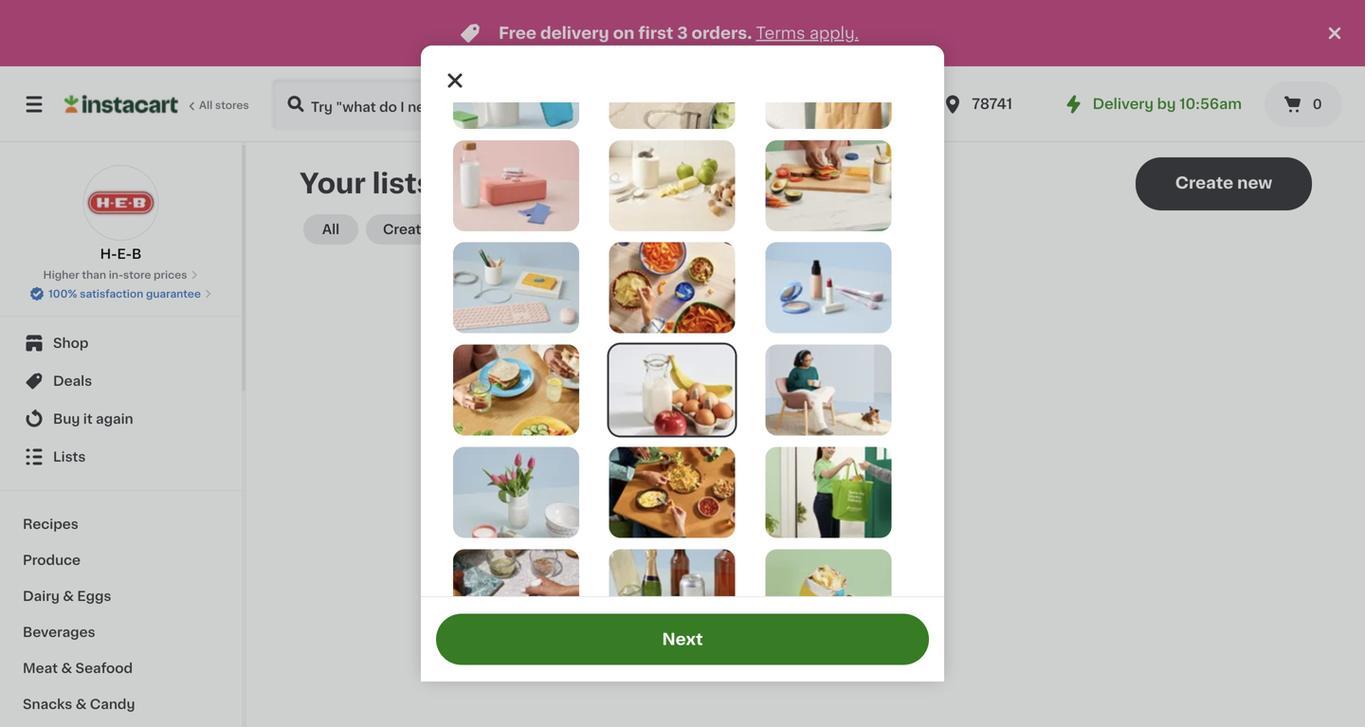 Task type: describe. For each thing, give the bounding box(es) containing it.
apply.
[[810, 25, 859, 41]]

meat & seafood link
[[11, 651, 230, 687]]

first
[[639, 25, 674, 41]]

higher than in-store prices
[[43, 270, 187, 280]]

all for all
[[322, 223, 340, 236]]

seafood
[[75, 662, 133, 675]]

delivery button
[[715, 85, 807, 123]]

e-
[[117, 248, 132, 261]]

a woman handing over a grocery bag to a customer through their front door. image
[[766, 447, 892, 538]]

free
[[499, 25, 537, 41]]

h-e-b link
[[83, 165, 159, 264]]

service type group
[[715, 85, 919, 123]]

next button
[[436, 614, 930, 665]]

your lists
[[300, 170, 433, 197]]

b
[[132, 248, 142, 261]]

yet
[[826, 460, 853, 476]]

by for delivery
[[1158, 97, 1177, 111]]

snacks & candy
[[23, 698, 135, 711]]

dairy & eggs
[[23, 590, 111, 603]]

limited time offer region
[[0, 0, 1324, 66]]

3
[[678, 25, 688, 41]]

snacks
[[23, 698, 72, 711]]

two bags of chips open. image
[[766, 550, 892, 641]]

terms apply. link
[[756, 25, 859, 41]]

list
[[831, 522, 856, 538]]

100% satisfaction guarantee button
[[30, 283, 212, 302]]

all stores link
[[64, 78, 250, 131]]

a table with two people sitting around it eating sandwiches with 2 glasses of lemon water, and cut vegetables on a plate. image
[[453, 345, 580, 436]]

0 button
[[1265, 82, 1343, 127]]

create a list
[[757, 522, 856, 538]]

10:56am
[[1180, 97, 1243, 111]]

dairy & eggs link
[[11, 579, 230, 615]]

beverages link
[[11, 615, 230, 651]]

no
[[760, 460, 783, 476]]

0
[[1313, 98, 1323, 111]]

& for dairy
[[63, 590, 74, 603]]

than
[[82, 270, 106, 280]]

a table with people sitting around it with nachos and cheese, guacamole, and mixed chips. image
[[610, 447, 736, 538]]

create for create new
[[1176, 175, 1234, 191]]

& for snacks
[[76, 698, 87, 711]]

deals
[[53, 375, 92, 388]]

delivery by 10:56am link
[[1063, 93, 1243, 116]]

buy it again
[[53, 413, 133, 426]]

create a list link
[[757, 520, 856, 541]]

78741 button
[[942, 78, 1056, 131]]

delivery for delivery
[[733, 98, 790, 111]]

dairy
[[23, 590, 60, 603]]

me
[[463, 223, 484, 236]]

free delivery on first 3 orders. terms apply.
[[499, 25, 859, 41]]

next
[[662, 632, 703, 648]]

delivery
[[541, 25, 610, 41]]

shop link
[[11, 324, 230, 362]]

a blue can, a silver can, an empty bottle, an empty champagne bottle, and two brown glass bottles. image
[[610, 550, 736, 641]]

by for created
[[442, 223, 460, 236]]

meat
[[23, 662, 58, 675]]



Task type: locate. For each thing, give the bounding box(es) containing it.
orders.
[[692, 25, 753, 41]]

lists link
[[11, 438, 230, 476]]

0 horizontal spatial delivery
[[733, 98, 790, 111]]

100%
[[48, 289, 77, 299]]

shop
[[53, 337, 89, 350]]

a table with people sitting around it with a bowl of potato chips, doritos, and cheetos. image
[[610, 243, 736, 334]]

all stores
[[199, 100, 249, 111]]

create for create a list
[[757, 522, 813, 538]]

a
[[817, 522, 827, 538]]

stores
[[215, 100, 249, 111]]

a keyboard, mouse, notebook, cup of pencils, wire cable. image
[[453, 243, 580, 334]]

0 vertical spatial lists
[[372, 170, 433, 197]]

buy
[[53, 413, 80, 426]]

100% satisfaction guarantee
[[48, 289, 201, 299]]

delivery inside "button"
[[733, 98, 790, 111]]

0 horizontal spatial by
[[442, 223, 460, 236]]

all for all stores
[[199, 100, 213, 111]]

guarantee
[[146, 289, 201, 299]]

a person with white painted nails grinding some spices with a mortar and pestle. image
[[453, 550, 580, 641]]

all button
[[304, 214, 359, 245]]

delivery for delivery by 10:56am
[[1093, 97, 1154, 111]]

lists for no
[[787, 460, 822, 476]]

1 vertical spatial &
[[61, 662, 72, 675]]

lists left you
[[691, 481, 722, 494]]

lists inside no lists yet lists you create will be saved here.
[[691, 481, 722, 494]]

by
[[1158, 97, 1177, 111], [442, 223, 460, 236]]

create
[[1176, 175, 1234, 191], [757, 522, 813, 538]]

0 vertical spatial by
[[1158, 97, 1177, 111]]

eggs
[[77, 590, 111, 603]]

0 horizontal spatial all
[[199, 100, 213, 111]]

0 vertical spatial lists
[[53, 451, 86, 464]]

all
[[199, 100, 213, 111], [322, 223, 340, 236]]

delivery by 10:56am
[[1093, 97, 1243, 111]]

store
[[123, 270, 151, 280]]

lists inside 'link'
[[53, 451, 86, 464]]

lists up created
[[372, 170, 433, 197]]

by inside button
[[442, 223, 460, 236]]

create left the a
[[757, 522, 813, 538]]

by left 10:56am on the top of page
[[1158, 97, 1177, 111]]

1 vertical spatial lists
[[691, 481, 722, 494]]

created
[[383, 223, 439, 236]]

candy
[[90, 698, 135, 711]]

satisfaction
[[80, 289, 143, 299]]

1 vertical spatial create
[[757, 522, 813, 538]]

1 vertical spatial all
[[322, 223, 340, 236]]

1 horizontal spatial by
[[1158, 97, 1177, 111]]

& right meat
[[61, 662, 72, 675]]

lists for your
[[372, 170, 433, 197]]

a woman sitting on a chair wearing headphones holding a drink in her hand with a small brown dog on the floor by her side. image
[[766, 345, 892, 436]]

all down your
[[322, 223, 340, 236]]

be
[[825, 481, 842, 494]]

h-e-b logo image
[[83, 165, 159, 241]]

1 horizontal spatial lists
[[787, 460, 822, 476]]

a jar of flour, a stick of sliced butter, 3 granny smith apples, a carton of 7 eggs. image
[[610, 140, 736, 231]]

a water bottle, yoga block, stretch band, and ear buds. image
[[453, 140, 580, 231]]

will
[[800, 481, 822, 494]]

buy it again link
[[11, 400, 230, 438]]

new
[[1238, 175, 1273, 191]]

1 vertical spatial lists
[[787, 460, 822, 476]]

create new
[[1176, 175, 1273, 191]]

it
[[83, 413, 93, 426]]

0 vertical spatial all
[[199, 100, 213, 111]]

produce
[[23, 554, 81, 567]]

all left stores
[[199, 100, 213, 111]]

1 horizontal spatial delivery
[[1093, 97, 1154, 111]]

in-
[[109, 270, 123, 280]]

by left me
[[442, 223, 460, 236]]

saved
[[846, 481, 885, 494]]

here.
[[889, 481, 922, 494]]

all inside all button
[[322, 223, 340, 236]]

0 horizontal spatial lists
[[372, 170, 433, 197]]

your
[[300, 170, 366, 197]]

you
[[726, 481, 751, 494]]

no lists yet lists you create will be saved here.
[[691, 460, 922, 494]]

h-e-b
[[100, 248, 142, 261]]

an apple, a small pitcher of milk, a banana, and a carton of 6 eggs. image
[[610, 345, 736, 436]]

create
[[754, 481, 797, 494]]

lists inside no lists yet lists you create will be saved here.
[[787, 460, 822, 476]]

0 horizontal spatial lists
[[53, 451, 86, 464]]

on
[[613, 25, 635, 41]]

recipes
[[23, 518, 78, 531]]

beverages
[[23, 626, 95, 639]]

terms
[[756, 25, 806, 41]]

1 horizontal spatial all
[[322, 223, 340, 236]]

1 horizontal spatial create
[[1176, 175, 1234, 191]]

None search field
[[271, 78, 691, 131]]

h-
[[100, 248, 117, 261]]

delivery
[[1093, 97, 1154, 111], [733, 98, 790, 111]]

2 vertical spatial &
[[76, 698, 87, 711]]

a person preparing a sandwich on a cutting board, a bunch of carrots, a sliced avocado, a jar of mayonnaise, and a plate of potato chips. image
[[766, 140, 892, 231]]

recipes link
[[11, 507, 230, 543]]

again
[[96, 413, 133, 426]]

pressed powder, foundation, lip stick, and makeup brushes. image
[[766, 243, 892, 334]]

meat & seafood
[[23, 662, 133, 675]]

create left new
[[1176, 175, 1234, 191]]

snacks & candy link
[[11, 687, 230, 723]]

deals link
[[11, 362, 230, 400]]

instacart logo image
[[64, 93, 178, 116]]

lists down 'buy'
[[53, 451, 86, 464]]

0 vertical spatial create
[[1176, 175, 1234, 191]]

delivery left 10:56am on the top of page
[[1093, 97, 1154, 111]]

1 vertical spatial by
[[442, 223, 460, 236]]

create inside button
[[1176, 175, 1234, 191]]

delivery down terms
[[733, 98, 790, 111]]

higher than in-store prices link
[[43, 267, 199, 283]]

lists up will
[[787, 460, 822, 476]]

prices
[[154, 270, 187, 280]]

created by me button
[[366, 214, 502, 245]]

0 horizontal spatial create
[[757, 522, 813, 538]]

78741
[[972, 97, 1013, 111]]

produce link
[[11, 543, 230, 579]]

lists
[[53, 451, 86, 464], [691, 481, 722, 494]]

& left eggs on the bottom left of page
[[63, 590, 74, 603]]

& for meat
[[61, 662, 72, 675]]

a small white vase of pink tulips, a stack of 3 white bowls, and a rolled napkin. image
[[453, 447, 580, 538]]

& inside 'link'
[[63, 590, 74, 603]]

& left candy
[[76, 698, 87, 711]]

&
[[63, 590, 74, 603], [61, 662, 72, 675], [76, 698, 87, 711]]

0 vertical spatial &
[[63, 590, 74, 603]]

all inside all stores link
[[199, 100, 213, 111]]

1 horizontal spatial lists
[[691, 481, 722, 494]]

create new button
[[1136, 157, 1313, 211]]

higher
[[43, 270, 79, 280]]

created by me
[[383, 223, 484, 236]]

lists
[[372, 170, 433, 197], [787, 460, 822, 476]]

list_add_items dialog
[[421, 38, 945, 728]]



Task type: vqa. For each thing, say whether or not it's contained in the screenshot.
1st SELECTED from the top of the page
no



